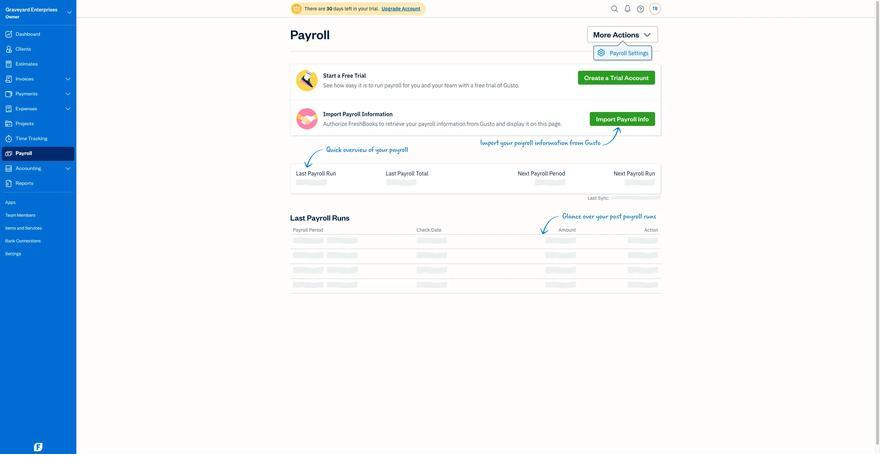 Task type: describe. For each thing, give the bounding box(es) containing it.
days
[[334, 6, 344, 12]]

for
[[403, 82, 410, 89]]

freshbooks image
[[33, 444, 44, 452]]

payroll inside start a free trial see how easy it is to run payroll for you and your team with a free trial of gusto.
[[385, 82, 402, 89]]

more actions
[[594, 30, 640, 39]]

check date
[[417, 227, 442, 233]]

money image
[[5, 150, 13, 157]]

there
[[305, 6, 317, 12]]

dashboard link
[[2, 27, 74, 42]]

client image
[[5, 46, 13, 53]]

a for create
[[606, 74, 609, 82]]

clients
[[16, 46, 31, 52]]

next payroll run
[[614, 170, 655, 177]]

settings link
[[2, 248, 74, 260]]

invoices
[[16, 75, 34, 82]]

easy
[[346, 82, 357, 89]]

run for last payroll run
[[326, 170, 336, 177]]

more
[[594, 30, 611, 39]]

team
[[445, 82, 457, 89]]

connections
[[16, 238, 41, 244]]

clients link
[[2, 42, 74, 57]]

chevron large down image for payments
[[65, 91, 71, 97]]

payroll inside button
[[617, 115, 637, 123]]

expense image
[[5, 106, 13, 113]]

with
[[459, 82, 469, 89]]

import payroll info
[[597, 115, 649, 123]]

30
[[327, 6, 332, 12]]

last for last payroll runs
[[290, 213, 306, 223]]

a for start
[[338, 72, 341, 79]]

items and services
[[5, 225, 42, 231]]

accounting
[[16, 165, 41, 172]]

team members
[[5, 213, 35, 218]]

tb button
[[650, 3, 661, 15]]

enterprises
[[31, 6, 58, 13]]

and inside the import payroll information authorize freshbooks to retrieve your payroll information from gusto and display it on this page.
[[496, 121, 506, 127]]

tracking
[[28, 135, 47, 142]]

1 horizontal spatial period
[[550, 170, 566, 177]]

import payroll info button
[[590, 112, 655, 126]]

of inside start a free trial see how easy it is to run payroll for you and your team with a free trial of gusto.
[[497, 82, 502, 89]]

0 vertical spatial settings
[[629, 50, 649, 57]]

freshbooks
[[349, 121, 378, 127]]

retrieve
[[386, 121, 405, 127]]

bank connections link
[[2, 235, 74, 247]]

settings inside the main element
[[5, 251, 21, 257]]

estimates link
[[2, 57, 74, 72]]

payments link
[[2, 87, 74, 101]]

amount
[[559, 227, 576, 233]]

search image
[[610, 4, 621, 14]]

last sync :
[[588, 195, 611, 201]]

how
[[334, 82, 345, 89]]

free
[[475, 82, 485, 89]]

main element
[[0, 0, 94, 455]]

import your payroll information from gusto
[[480, 139, 601, 147]]

estimates
[[16, 60, 38, 67]]

upgrade account link
[[380, 6, 421, 12]]

services
[[25, 225, 42, 231]]

import for import your payroll information from gusto
[[480, 139, 499, 147]]

dashboard
[[16, 31, 40, 37]]

see
[[323, 82, 333, 89]]

quick
[[327, 146, 342, 154]]

runs
[[644, 213, 657, 221]]

information
[[362, 111, 393, 118]]

time
[[16, 135, 27, 142]]

there are 30 days left in your trial. upgrade account
[[305, 6, 421, 12]]

more actions button
[[587, 26, 659, 43]]

start a free trial see how easy it is to run payroll for you and your team with a free trial of gusto.
[[323, 72, 520, 89]]

create
[[585, 74, 604, 82]]

members
[[17, 213, 35, 218]]

time tracking
[[16, 135, 47, 142]]

graveyard enterprises owner
[[6, 6, 58, 19]]

total
[[416, 170, 429, 177]]

invoice image
[[5, 76, 13, 83]]

team members link
[[2, 209, 74, 222]]

report image
[[5, 180, 13, 187]]

reports link
[[2, 177, 74, 191]]

this
[[538, 121, 547, 127]]

payroll inside the import payroll information authorize freshbooks to retrieve your payroll information from gusto and display it on this page.
[[343, 111, 361, 118]]

owner
[[6, 14, 19, 19]]

your inside start a free trial see how easy it is to run payroll for you and your team with a free trial of gusto.
[[432, 82, 443, 89]]

bank
[[5, 238, 15, 244]]

items and services link
[[2, 222, 74, 234]]

payroll up last payroll total
[[390, 146, 409, 154]]

0 vertical spatial chevron large down image
[[66, 8, 73, 17]]

tb
[[653, 6, 658, 11]]

are
[[318, 6, 325, 12]]

check
[[417, 227, 430, 233]]

1 horizontal spatial a
[[471, 82, 474, 89]]

start
[[323, 72, 336, 79]]

0 horizontal spatial of
[[369, 146, 374, 154]]



Task type: vqa. For each thing, say whether or not it's contained in the screenshot.
income to the middle
no



Task type: locate. For each thing, give the bounding box(es) containing it.
authorize
[[323, 121, 347, 127]]

overview
[[343, 146, 367, 154]]

create a trial account
[[585, 74, 649, 82]]

estimate image
[[5, 61, 13, 68]]

is
[[363, 82, 367, 89]]

free
[[342, 72, 353, 79]]

payroll left for on the top left of the page
[[385, 82, 402, 89]]

1 vertical spatial and
[[496, 121, 506, 127]]

2 vertical spatial and
[[17, 225, 24, 231]]

import inside button
[[597, 115, 616, 123]]

it inside start a free trial see how easy it is to run payroll for you and your team with a free trial of gusto.
[[359, 82, 362, 89]]

gusto inside the import payroll information authorize freshbooks to retrieve your payroll information from gusto and display it on this page.
[[480, 121, 495, 127]]

it left on
[[526, 121, 529, 127]]

projects
[[16, 120, 34, 127]]

invoices link
[[2, 72, 74, 86]]

1 horizontal spatial next
[[614, 170, 626, 177]]

trial inside button
[[610, 74, 623, 82]]

items
[[5, 225, 16, 231]]

on
[[531, 121, 537, 127]]

payroll down display at the top of the page
[[515, 139, 534, 147]]

0 vertical spatial and
[[422, 82, 431, 89]]

payroll link
[[2, 147, 74, 161]]

:
[[609, 195, 610, 201]]

chevron large down image for expenses
[[65, 106, 71, 112]]

0 horizontal spatial next
[[518, 170, 530, 177]]

0 horizontal spatial to
[[369, 82, 374, 89]]

0 horizontal spatial information
[[437, 121, 466, 127]]

dashboard image
[[5, 31, 13, 38]]

settings down bank
[[5, 251, 21, 257]]

payroll settings
[[610, 50, 649, 57]]

go to help image
[[635, 4, 646, 14]]

2 run from the left
[[646, 170, 655, 177]]

1 horizontal spatial and
[[422, 82, 431, 89]]

1 vertical spatial gusto
[[585, 139, 601, 147]]

payroll
[[290, 26, 330, 42], [610, 50, 627, 57], [343, 111, 361, 118], [617, 115, 637, 123], [16, 150, 32, 157], [308, 170, 325, 177], [398, 170, 415, 177], [531, 170, 548, 177], [627, 170, 644, 177], [307, 213, 331, 223], [293, 227, 308, 233]]

2 horizontal spatial and
[[496, 121, 506, 127]]

of right trial
[[497, 82, 502, 89]]

your right in
[[358, 6, 368, 12]]

last for last sync :
[[588, 195, 597, 201]]

1 horizontal spatial trial
[[610, 74, 623, 82]]

a inside button
[[606, 74, 609, 82]]

0 horizontal spatial trial
[[355, 72, 366, 79]]

0 vertical spatial information
[[437, 121, 466, 127]]

chart image
[[5, 165, 13, 172]]

1 vertical spatial of
[[369, 146, 374, 154]]

trial.
[[369, 6, 379, 12]]

your inside the import payroll information authorize freshbooks to retrieve your payroll information from gusto and display it on this page.
[[406, 121, 417, 127]]

chevrondown image
[[643, 30, 652, 39]]

run
[[326, 170, 336, 177], [646, 170, 655, 177]]

0 horizontal spatial it
[[359, 82, 362, 89]]

0 vertical spatial from
[[467, 121, 479, 127]]

quick overview of your payroll
[[327, 146, 409, 154]]

date
[[431, 227, 442, 233]]

time tracking link
[[2, 132, 74, 146]]

settings
[[629, 50, 649, 57], [5, 251, 21, 257]]

0 horizontal spatial account
[[402, 6, 421, 12]]

it
[[359, 82, 362, 89], [526, 121, 529, 127]]

bank connections
[[5, 238, 41, 244]]

account inside button
[[625, 74, 649, 82]]

1 horizontal spatial information
[[535, 139, 568, 147]]

to inside start a free trial see how easy it is to run payroll for you and your team with a free trial of gusto.
[[369, 82, 374, 89]]

payroll right past at the right top of page
[[624, 213, 642, 221]]

display
[[507, 121, 525, 127]]

team
[[5, 213, 16, 218]]

1 horizontal spatial settings
[[629, 50, 649, 57]]

last payroll total
[[386, 170, 429, 177]]

chevron large down image down invoices link
[[65, 91, 71, 97]]

and inside items and services link
[[17, 225, 24, 231]]

and
[[422, 82, 431, 89], [496, 121, 506, 127], [17, 225, 24, 231]]

0 horizontal spatial a
[[338, 72, 341, 79]]

notifications image
[[622, 2, 634, 16]]

1 horizontal spatial to
[[379, 121, 384, 127]]

over
[[583, 213, 595, 221]]

run
[[375, 82, 383, 89]]

runs
[[332, 213, 350, 223]]

to down information
[[379, 121, 384, 127]]

payroll right the retrieve
[[419, 121, 436, 127]]

gusto.
[[504, 82, 520, 89]]

0 vertical spatial chevron large down image
[[65, 76, 71, 82]]

1 chevron large down image from the top
[[65, 76, 71, 82]]

information inside the import payroll information authorize freshbooks to retrieve your payroll information from gusto and display it on this page.
[[437, 121, 466, 127]]

chevron large down image inside payments "link"
[[65, 91, 71, 97]]

and right the items
[[17, 225, 24, 231]]

1 next from the left
[[518, 170, 530, 177]]

0 vertical spatial period
[[550, 170, 566, 177]]

your down display at the top of the page
[[501, 139, 513, 147]]

your
[[358, 6, 368, 12], [432, 82, 443, 89], [406, 121, 417, 127], [501, 139, 513, 147], [376, 146, 388, 154], [596, 213, 609, 221]]

settings down chevrondown icon
[[629, 50, 649, 57]]

chevron large down image down estimates link
[[65, 76, 71, 82]]

1 horizontal spatial account
[[625, 74, 649, 82]]

payroll period
[[293, 227, 323, 233]]

last for last payroll total
[[386, 170, 396, 177]]

payments
[[16, 90, 38, 97]]

1 vertical spatial period
[[309, 227, 323, 233]]

payroll inside the main element
[[16, 150, 32, 157]]

next for next payroll period
[[518, 170, 530, 177]]

1 vertical spatial to
[[379, 121, 384, 127]]

expenses
[[16, 105, 37, 112]]

you
[[411, 82, 420, 89]]

1 vertical spatial settings
[[5, 251, 21, 257]]

2 horizontal spatial a
[[606, 74, 609, 82]]

1 horizontal spatial from
[[570, 139, 584, 147]]

payroll settings link
[[594, 46, 652, 60]]

2 next from the left
[[614, 170, 626, 177]]

payment image
[[5, 91, 13, 98]]

chevron large down image inside invoices link
[[65, 76, 71, 82]]

apps
[[5, 200, 16, 205]]

account right upgrade
[[402, 6, 421, 12]]

apps link
[[2, 197, 74, 209]]

next
[[518, 170, 530, 177], [614, 170, 626, 177]]

1 vertical spatial from
[[570, 139, 584, 147]]

account down payroll settings
[[625, 74, 649, 82]]

from inside the import payroll information authorize freshbooks to retrieve your payroll information from gusto and display it on this page.
[[467, 121, 479, 127]]

of
[[497, 82, 502, 89], [369, 146, 374, 154]]

import for import payroll information authorize freshbooks to retrieve your payroll information from gusto and display it on this page.
[[323, 111, 341, 118]]

1 horizontal spatial it
[[526, 121, 529, 127]]

your left team
[[432, 82, 443, 89]]

1 horizontal spatial import
[[480, 139, 499, 147]]

last payroll runs
[[290, 213, 350, 223]]

0 horizontal spatial and
[[17, 225, 24, 231]]

1 horizontal spatial run
[[646, 170, 655, 177]]

1 vertical spatial chevron large down image
[[65, 91, 71, 97]]

0 horizontal spatial gusto
[[480, 121, 495, 127]]

left
[[345, 6, 352, 12]]

gusto
[[480, 121, 495, 127], [585, 139, 601, 147]]

import inside the import payroll information authorize freshbooks to retrieve your payroll information from gusto and display it on this page.
[[323, 111, 341, 118]]

0 horizontal spatial settings
[[5, 251, 21, 257]]

chevron large down image right enterprises
[[66, 8, 73, 17]]

chevron large down image
[[65, 76, 71, 82], [65, 106, 71, 112]]

import
[[323, 111, 341, 118], [597, 115, 616, 123], [480, 139, 499, 147]]

last payroll run
[[296, 170, 336, 177]]

chevron large down image down payments "link"
[[65, 106, 71, 112]]

your right overview
[[376, 146, 388, 154]]

trial inside start a free trial see how easy it is to run payroll for you and your team with a free trial of gusto.
[[355, 72, 366, 79]]

trial up is
[[355, 72, 366, 79]]

and inside start a free trial see how easy it is to run payroll for you and your team with a free trial of gusto.
[[422, 82, 431, 89]]

1 horizontal spatial gusto
[[585, 139, 601, 147]]

0 horizontal spatial period
[[309, 227, 323, 233]]

0 vertical spatial it
[[359, 82, 362, 89]]

1 vertical spatial chevron large down image
[[65, 106, 71, 112]]

glance
[[563, 213, 582, 221]]

it inside the import payroll information authorize freshbooks to retrieve your payroll information from gusto and display it on this page.
[[526, 121, 529, 127]]

past
[[610, 213, 622, 221]]

2 chevron large down image from the top
[[65, 106, 71, 112]]

and left display at the top of the page
[[496, 121, 506, 127]]

run for next payroll run
[[646, 170, 655, 177]]

graveyard
[[6, 6, 30, 13]]

to
[[369, 82, 374, 89], [379, 121, 384, 127]]

info
[[638, 115, 649, 123]]

next for next payroll run
[[614, 170, 626, 177]]

chevron large down image down payroll link
[[65, 166, 71, 172]]

to right is
[[369, 82, 374, 89]]

0 horizontal spatial import
[[323, 111, 341, 118]]

1 run from the left
[[326, 170, 336, 177]]

timer image
[[5, 135, 13, 142]]

0 vertical spatial account
[[402, 6, 421, 12]]

actions
[[613, 30, 640, 39]]

trial
[[486, 82, 496, 89]]

and right you
[[422, 82, 431, 89]]

last for last payroll run
[[296, 170, 307, 177]]

2 horizontal spatial import
[[597, 115, 616, 123]]

1 vertical spatial it
[[526, 121, 529, 127]]

glance over your past payroll runs
[[563, 213, 657, 221]]

0 vertical spatial gusto
[[480, 121, 495, 127]]

your right over
[[596, 213, 609, 221]]

expenses link
[[2, 102, 74, 116]]

chevron large down image for accounting
[[65, 166, 71, 172]]

trial
[[355, 72, 366, 79], [610, 74, 623, 82]]

page.
[[549, 121, 562, 127]]

your right the retrieve
[[406, 121, 417, 127]]

1 vertical spatial account
[[625, 74, 649, 82]]

project image
[[5, 121, 13, 127]]

create a trial account button
[[578, 71, 655, 85]]

next payroll period
[[518, 170, 566, 177]]

chevron large down image for invoices
[[65, 76, 71, 82]]

accounting link
[[2, 162, 74, 176]]

1 horizontal spatial of
[[497, 82, 502, 89]]

import for import payroll info
[[597, 115, 616, 123]]

in
[[353, 6, 357, 12]]

of right overview
[[369, 146, 374, 154]]

to inside the import payroll information authorize freshbooks to retrieve your payroll information from gusto and display it on this page.
[[379, 121, 384, 127]]

0 vertical spatial to
[[369, 82, 374, 89]]

1 vertical spatial information
[[535, 139, 568, 147]]

0 horizontal spatial from
[[467, 121, 479, 127]]

trial right create
[[610, 74, 623, 82]]

payroll inside the import payroll information authorize freshbooks to retrieve your payroll information from gusto and display it on this page.
[[419, 121, 436, 127]]

sync
[[598, 195, 609, 201]]

2 vertical spatial chevron large down image
[[65, 166, 71, 172]]

chevron large down image
[[66, 8, 73, 17], [65, 91, 71, 97], [65, 166, 71, 172]]

0 vertical spatial of
[[497, 82, 502, 89]]

last
[[296, 170, 307, 177], [386, 170, 396, 177], [588, 195, 597, 201], [290, 213, 306, 223]]

crown image
[[293, 5, 300, 12]]

0 horizontal spatial run
[[326, 170, 336, 177]]

it left is
[[359, 82, 362, 89]]

reports
[[16, 180, 33, 187]]



